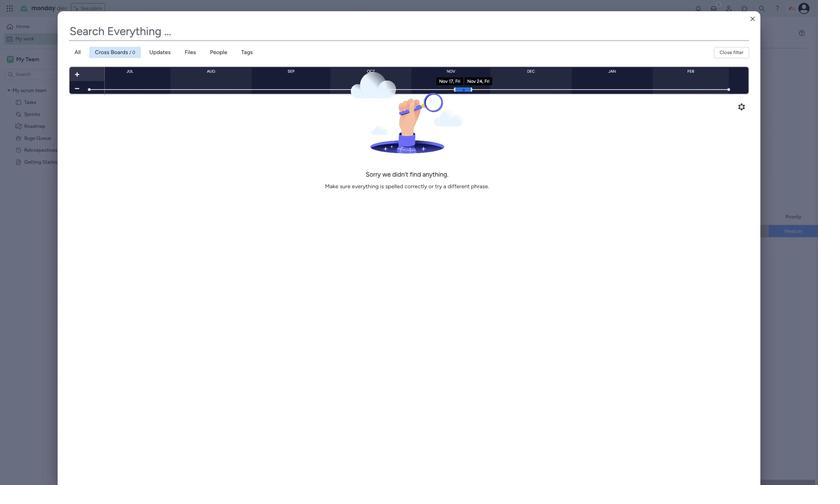 Task type: locate. For each thing, give the bounding box(es) containing it.
monday dev
[[31, 4, 67, 12]]

Filter dashboard by text search field
[[104, 56, 170, 67]]

option
[[0, 84, 90, 85]]

0 up filter dashboard by text search field
[[132, 50, 135, 55]]

/ for boards
[[129, 50, 131, 55]]

None field
[[69, 22, 749, 40]]

0 vertical spatial /
[[129, 50, 131, 55]]

plans
[[90, 5, 102, 11]]

boards
[[111, 49, 128, 56]]

nov left 17,
[[439, 79, 448, 84]]

0
[[132, 50, 135, 55], [159, 90, 162, 96]]

0 horizontal spatial fri
[[455, 79, 460, 84]]

/ right dates in the left of the page
[[154, 87, 157, 96]]

0 horizontal spatial 0
[[132, 50, 135, 55]]

updates
[[149, 49, 171, 56]]

bugs queue
[[24, 135, 51, 141]]

1 vertical spatial items
[[163, 90, 175, 96]]

1 fri from the left
[[455, 79, 460, 84]]

workspace selection element
[[7, 55, 40, 63]]

my up cross boards / 0
[[105, 27, 122, 43]]

updates link
[[144, 47, 176, 58]]

jul
[[127, 69, 133, 74]]

work
[[124, 27, 153, 43]]

my right caret down image
[[13, 87, 19, 93]]

1 vertical spatial /
[[154, 87, 157, 96]]

phrase.
[[471, 183, 489, 190]]

we
[[383, 171, 391, 179]]

0 vertical spatial 0
[[132, 50, 135, 55]]

0 horizontal spatial nov
[[439, 79, 448, 84]]

dec
[[527, 69, 535, 74]]

see plans button
[[71, 3, 105, 14]]

close image
[[751, 16, 755, 22]]

1 horizontal spatial /
[[154, 87, 157, 96]]

1 nov from the left
[[439, 79, 448, 84]]

list box
[[0, 83, 90, 263]]

2 fri from the left
[[484, 79, 490, 84]]

try
[[435, 183, 442, 190]]

invite members image
[[726, 5, 733, 12]]

correctly
[[405, 183, 427, 190]]

files
[[185, 49, 196, 56]]

home
[[16, 24, 30, 30]]

find
[[410, 171, 421, 179]]

jan
[[608, 69, 616, 74]]

monday
[[31, 4, 55, 12]]

my inside button
[[15, 36, 22, 42]]

priority
[[786, 214, 801, 220]]

24,
[[477, 79, 483, 84]]

my left work
[[15, 36, 22, 42]]

items down people link
[[209, 59, 221, 65]]

dapulse minus image
[[75, 86, 79, 91]]

feb
[[687, 69, 694, 74]]

0 horizontal spatial items
[[163, 90, 175, 96]]

caret down image
[[7, 88, 10, 93]]

items
[[209, 59, 221, 65], [163, 90, 175, 96]]

my work
[[105, 27, 153, 43]]

getting
[[24, 159, 41, 165]]

everything
[[352, 183, 379, 190]]

fri right '24,'
[[484, 79, 490, 84]]

1 horizontal spatial 0
[[159, 90, 162, 96]]

0 right dates in the left of the page
[[159, 90, 162, 96]]

roadmap
[[24, 123, 45, 129]]

2 nov from the left
[[467, 79, 476, 84]]

items inside past dates / 0 items
[[163, 90, 175, 96]]

started
[[42, 159, 59, 165]]

team
[[35, 87, 47, 93]]

1 horizontal spatial items
[[209, 59, 221, 65]]

items right dates in the left of the page
[[163, 90, 175, 96]]

nov left '24,'
[[467, 79, 476, 84]]

sorry we didn't find anything.
[[366, 171, 449, 179]]

1 vertical spatial 0
[[159, 90, 162, 96]]

medium
[[784, 228, 802, 234]]

a
[[444, 183, 446, 190]]

fri
[[455, 79, 460, 84], [484, 79, 490, 84]]

home button
[[4, 21, 76, 32]]

close
[[720, 50, 732, 56]]

my right workspace image
[[16, 56, 24, 62]]

sorry
[[366, 171, 381, 179]]

None search field
[[104, 56, 170, 67]]

different
[[448, 183, 470, 190]]

help image
[[774, 5, 781, 12]]

my for my work
[[15, 36, 22, 42]]

my
[[105, 27, 122, 43], [15, 36, 22, 42], [16, 56, 24, 62], [13, 87, 19, 93]]

nov
[[447, 69, 455, 74]]

/ right the boards
[[129, 50, 131, 55]]

filter
[[733, 50, 744, 56]]

/ inside cross boards / 0
[[129, 50, 131, 55]]

my inside 'workspace selection' element
[[16, 56, 24, 62]]

select product image
[[6, 5, 13, 12]]

/
[[129, 50, 131, 55], [154, 87, 157, 96]]

all link
[[69, 47, 86, 58]]

0 inside cross boards / 0
[[132, 50, 135, 55]]

0 inside past dates / 0 items
[[159, 90, 162, 96]]

fri right 17,
[[455, 79, 460, 84]]

0 horizontal spatial /
[[129, 50, 131, 55]]

list box containing my scrum team
[[0, 83, 90, 263]]

hide done items
[[185, 59, 221, 65]]

tags link
[[236, 47, 258, 58]]

inbox image
[[710, 5, 717, 12]]

1 horizontal spatial nov
[[467, 79, 476, 84]]

dapulse settings image
[[738, 103, 745, 111]]

1 horizontal spatial fri
[[484, 79, 490, 84]]

nov
[[439, 79, 448, 84], [467, 79, 476, 84]]

tags
[[241, 49, 253, 56]]

apps image
[[741, 5, 748, 12]]

maria williams image
[[798, 3, 810, 14]]



Task type: vqa. For each thing, say whether or not it's contained in the screenshot.
SP Customize your Kanban card
no



Task type: describe. For each thing, give the bounding box(es) containing it.
didn't
[[392, 171, 409, 179]]

people
[[210, 49, 227, 56]]

nov for nov 17, fri
[[439, 79, 448, 84]]

dev
[[57, 4, 67, 12]]

oct
[[367, 69, 375, 74]]

bugs
[[24, 135, 35, 141]]

done
[[197, 59, 208, 65]]

cross
[[95, 49, 109, 56]]

dates
[[134, 87, 152, 96]]

or
[[429, 183, 434, 190]]

customize
[[235, 59, 259, 65]]

sure
[[340, 183, 351, 190]]

aug
[[207, 69, 215, 74]]

dapulse add image
[[75, 72, 79, 77]]

search everything image
[[758, 5, 765, 12]]

close filter button
[[714, 47, 749, 58]]

my work
[[15, 36, 34, 42]]

is
[[380, 183, 384, 190]]

nov 24, fri
[[467, 79, 490, 84]]

all
[[74, 49, 81, 56]]

notifications image
[[695, 5, 702, 12]]

make sure everything is spelled correctly or try a different phrase.
[[325, 183, 489, 190]]

past dates / 0 items
[[118, 87, 175, 96]]

my for my work
[[105, 27, 122, 43]]

m
[[8, 56, 12, 62]]

tasks
[[24, 99, 36, 105]]

workspace image
[[7, 55, 14, 63]]

work
[[23, 36, 34, 42]]

my for my team
[[16, 56, 24, 62]]

0 vertical spatial items
[[209, 59, 221, 65]]

1 image
[[715, 0, 722, 8]]

my scrum team
[[13, 87, 47, 93]]

hide
[[185, 59, 196, 65]]

past
[[118, 87, 132, 96]]

0 for cross boards
[[132, 50, 135, 55]]

Search in workspace field
[[15, 70, 59, 78]]

my team
[[16, 56, 39, 62]]

nov 17, fri
[[439, 79, 460, 84]]

close filter
[[720, 50, 744, 56]]

anything.
[[423, 171, 449, 179]]

17,
[[449, 79, 454, 84]]

search image
[[161, 59, 167, 65]]

queue
[[36, 135, 51, 141]]

nov for nov 24, fri
[[467, 79, 476, 84]]

my work button
[[4, 33, 76, 44]]

customize button
[[224, 56, 262, 67]]

team
[[25, 56, 39, 62]]

see
[[81, 5, 89, 11]]

0 for past dates /
[[159, 90, 162, 96]]

spelled
[[386, 183, 403, 190]]

see plans
[[81, 5, 102, 11]]

scrum
[[21, 87, 34, 93]]

retrospectives
[[24, 147, 57, 153]]

/ for dates
[[154, 87, 157, 96]]

Search Everything ... field
[[69, 22, 749, 40]]

sep
[[288, 69, 294, 74]]

public board image
[[15, 159, 22, 165]]

fri for nov 24, fri
[[484, 79, 490, 84]]

files link
[[179, 47, 202, 58]]

getting started
[[24, 159, 59, 165]]

public board image
[[15, 99, 22, 106]]

fri for nov 17, fri
[[455, 79, 460, 84]]

sprints
[[24, 111, 40, 117]]

cross boards / 0
[[95, 49, 135, 56]]

make
[[325, 183, 339, 190]]

my for my scrum team
[[13, 87, 19, 93]]

people link
[[204, 47, 233, 58]]



